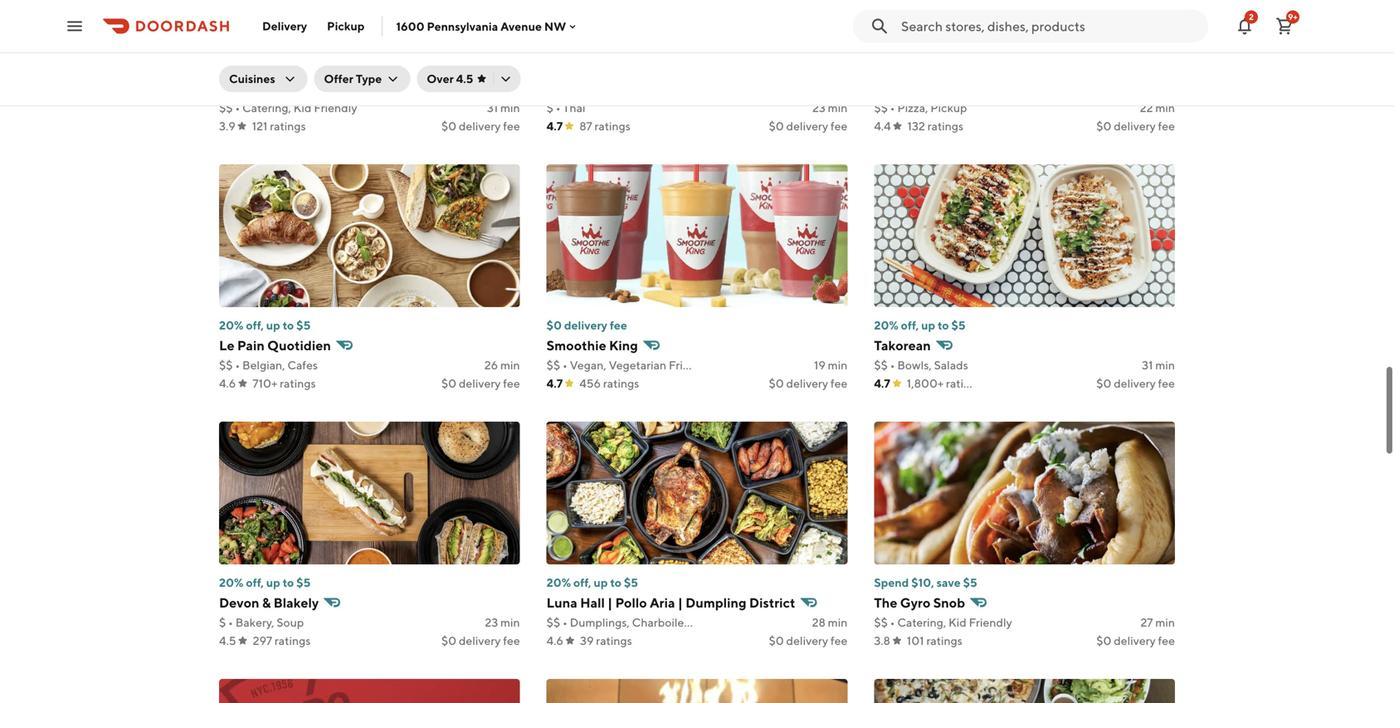 Task type: locate. For each thing, give the bounding box(es) containing it.
22
[[1140, 101, 1153, 115]]

spend for crispy
[[219, 61, 254, 75]]

4.5 inside the over 4.5 button
[[456, 72, 473, 85]]

1 vertical spatial save
[[937, 576, 961, 589]]

20% off, up to $5 up &
[[219, 576, 311, 589]]

$10, up the buffalo
[[256, 61, 279, 75]]

&
[[262, 595, 271, 610]]

1 horizontal spatial 4.6
[[547, 634, 564, 647]]

1 horizontal spatial 4.5
[[456, 72, 473, 85]]

• down the pain
[[235, 358, 240, 372]]

• down smoothie
[[563, 358, 568, 372]]

0 horizontal spatial catering,
[[242, 101, 291, 115]]

district
[[749, 595, 796, 610]]

0 horizontal spatial 4.5
[[219, 634, 236, 647]]

delivery for devon & blakely
[[459, 634, 501, 647]]

$0 delivery fee for devon & blakely
[[441, 634, 520, 647]]

up up devon & blakely
[[266, 576, 280, 589]]

spend $10, save $5 up the gyro snob
[[874, 576, 978, 589]]

$0 for le pain quotidien
[[441, 376, 457, 390]]

1 vertical spatial 23
[[485, 615, 498, 629]]

save up the crispy buffalo wings in the left of the page
[[282, 61, 306, 75]]

1 | from the left
[[608, 595, 613, 610]]

ratings right 101 at the bottom of page
[[927, 634, 963, 647]]

1 vertical spatial friendly
[[669, 358, 712, 372]]

$5 up salads
[[952, 318, 966, 332]]

132
[[908, 119, 925, 133]]

save for wings
[[282, 61, 306, 75]]

31 min
[[487, 101, 520, 115], [1142, 358, 1175, 372]]

0 vertical spatial catering,
[[242, 101, 291, 115]]

0 horizontal spatial 31
[[487, 101, 498, 115]]

0 horizontal spatial spend $10, save $5
[[219, 61, 322, 75]]

friendly for smoothie king
[[669, 358, 712, 372]]

0 horizontal spatial $10,
[[256, 61, 279, 75]]

off, up hall
[[574, 576, 591, 589]]

Store search: begin typing to search for stores available on DoorDash text field
[[901, 17, 1199, 35]]

to for le pain quotidien
[[283, 318, 294, 332]]

4.7
[[547, 119, 563, 133], [547, 376, 563, 390], [874, 376, 890, 390]]

1 vertical spatial pickup
[[931, 101, 967, 115]]

• left thai
[[556, 101, 561, 115]]

up up le pain quotidien
[[266, 318, 280, 332]]

0 vertical spatial 4.5
[[456, 72, 473, 85]]

4.5 right over
[[456, 72, 473, 85]]

9+
[[1288, 12, 1298, 22]]

4.6 left 710+
[[219, 376, 236, 390]]

save up snob
[[937, 576, 961, 589]]

ratings down dumplings,
[[596, 634, 632, 647]]

to for devon & blakely
[[283, 576, 294, 589]]

4.7 left the 456
[[547, 376, 563, 390]]

quotidien
[[267, 337, 331, 353]]

delivery for the gyro snob
[[1114, 634, 1156, 647]]

• for king
[[563, 358, 568, 372]]

ratings for gyro
[[927, 634, 963, 647]]

to up the quotidien at left
[[283, 318, 294, 332]]

0 horizontal spatial kid
[[294, 101, 312, 115]]

|
[[608, 595, 613, 610], [678, 595, 683, 610]]

off, up the 'takorean'
[[901, 318, 919, 332]]

1 vertical spatial 4.6
[[547, 634, 564, 647]]

0 horizontal spatial save
[[282, 61, 306, 75]]

$0 for takorean
[[1097, 376, 1112, 390]]

$$ down luna
[[547, 615, 560, 629]]

friendly for crispy buffalo wings
[[314, 101, 357, 115]]

fee for luna hall | pollo aria | dumpling district
[[831, 634, 848, 647]]

delivery for crispy buffalo wings
[[459, 119, 501, 133]]

0 vertical spatial 23 min
[[813, 101, 848, 115]]

1 vertical spatial $10,
[[912, 576, 934, 589]]

4.6 left 39
[[547, 634, 564, 647]]

$$ down smoothie
[[547, 358, 560, 372]]

20% off, up to $5 for le pain quotidien
[[219, 318, 311, 332]]

$$ up 3.8
[[874, 615, 888, 629]]

$0 delivery fee for takorean
[[1097, 376, 1175, 390]]

1 vertical spatial spend $10, save $5
[[874, 576, 978, 589]]

kid for snob
[[949, 615, 967, 629]]

$0 delivery fee for luna hall | pollo aria | dumpling district
[[769, 634, 848, 647]]

4.7 for smoothie king
[[547, 376, 563, 390]]

• for &
[[228, 615, 233, 629]]

23
[[813, 101, 826, 115], [485, 615, 498, 629]]

0 vertical spatial spend $10, save $5
[[219, 61, 322, 75]]

1 horizontal spatial save
[[937, 576, 961, 589]]

1 vertical spatial $
[[219, 615, 226, 629]]

1,800+
[[907, 376, 944, 390]]

1 vertical spatial kid
[[949, 615, 967, 629]]

2 horizontal spatial friendly
[[969, 615, 1012, 629]]

to up blakely
[[283, 576, 294, 589]]

•
[[235, 101, 240, 115], [556, 101, 561, 115], [890, 101, 895, 115], [235, 358, 240, 372], [563, 358, 568, 372], [890, 358, 895, 372], [228, 615, 233, 629], [563, 615, 568, 629], [890, 615, 895, 629]]

$10, for gyro
[[912, 576, 934, 589]]

1 horizontal spatial catering,
[[898, 615, 946, 629]]

$$ for the
[[874, 615, 888, 629]]

1 vertical spatial 23 min
[[485, 615, 520, 629]]

vegetarian
[[609, 358, 667, 372]]

0 horizontal spatial 31 min
[[487, 101, 520, 115]]

$5 up the quotidien at left
[[296, 318, 311, 332]]

1 horizontal spatial friendly
[[669, 358, 712, 372]]

20% up le
[[219, 318, 244, 332]]

710+
[[253, 376, 278, 390]]

delivery for smoothie king
[[786, 376, 828, 390]]

| right the aria
[[678, 595, 683, 610]]

1 vertical spatial 31 min
[[1142, 358, 1175, 372]]

4.7 for takorean
[[874, 376, 890, 390]]

1 vertical spatial catering,
[[898, 615, 946, 629]]

friendly for the gyro snob
[[969, 615, 1012, 629]]

23 for $ • thai
[[813, 101, 826, 115]]

delivery for le pain quotidien
[[459, 376, 501, 390]]

0 vertical spatial $10,
[[256, 61, 279, 75]]

off, for takorean
[[901, 318, 919, 332]]

spend
[[219, 61, 254, 75], [874, 576, 909, 589]]

up up the 'takorean'
[[921, 318, 936, 332]]

0 horizontal spatial pickup
[[327, 19, 365, 33]]

0 vertical spatial $$ • catering, kid friendly
[[219, 101, 357, 115]]

20% up the 'takorean'
[[874, 318, 899, 332]]

aria
[[650, 595, 675, 610]]

friendly
[[314, 101, 357, 115], [669, 358, 712, 372], [969, 615, 1012, 629]]

20%
[[219, 318, 244, 332], [874, 318, 899, 332], [219, 576, 244, 589], [547, 576, 571, 589]]

• down the
[[890, 615, 895, 629]]

spend up crispy
[[219, 61, 254, 75]]

20% for luna hall | pollo aria | dumpling district
[[547, 576, 571, 589]]

1 horizontal spatial 31
[[1142, 358, 1153, 372]]

fee for smoothie king
[[831, 376, 848, 390]]

$$ • catering, kid friendly for gyro
[[874, 615, 1012, 629]]

ratings down soup
[[275, 634, 311, 647]]

$$ • belgian, cafes
[[219, 358, 318, 372]]

ratings down salads
[[946, 376, 982, 390]]

0 horizontal spatial |
[[608, 595, 613, 610]]

0 vertical spatial friendly
[[314, 101, 357, 115]]

$0 delivery fee for the gyro snob
[[1097, 634, 1175, 647]]

ratings right 121
[[270, 119, 306, 133]]

0 vertical spatial 31
[[487, 101, 498, 115]]

1 horizontal spatial 31 min
[[1142, 358, 1175, 372]]

0 horizontal spatial friendly
[[314, 101, 357, 115]]

0 horizontal spatial 23 min
[[485, 615, 520, 629]]

0 vertical spatial pickup
[[327, 19, 365, 33]]

catering, for buffalo
[[242, 101, 291, 115]]

1 horizontal spatial $$ • catering, kid friendly
[[874, 615, 1012, 629]]

20% off, up to $5 up le pain quotidien
[[219, 318, 311, 332]]

fee
[[503, 119, 520, 133], [831, 119, 848, 133], [1158, 119, 1175, 133], [610, 318, 627, 332], [503, 376, 520, 390], [831, 376, 848, 390], [1158, 376, 1175, 390], [503, 634, 520, 647], [831, 634, 848, 647], [1158, 634, 1175, 647]]

1 vertical spatial $$ • catering, kid friendly
[[874, 615, 1012, 629]]

1 horizontal spatial pickup
[[931, 101, 967, 115]]

to up salads
[[938, 318, 949, 332]]

$$ down le
[[219, 358, 233, 372]]

min for king
[[828, 358, 848, 372]]

1600 pennsylvania avenue nw
[[396, 19, 566, 33]]

off, for luna hall | pollo aria | dumpling district
[[574, 576, 591, 589]]

$ for $ • thai
[[547, 101, 554, 115]]

4.6 for le
[[219, 376, 236, 390]]

pain
[[237, 337, 265, 353]]

save
[[282, 61, 306, 75], [937, 576, 961, 589]]

fee for crispy buffalo wings
[[503, 119, 520, 133]]

$10, up the gyro snob
[[912, 576, 934, 589]]

$$ up 3.9
[[219, 101, 233, 115]]

dumpling
[[686, 595, 747, 610]]

9+ button
[[1268, 10, 1301, 43]]

0 vertical spatial kid
[[294, 101, 312, 115]]

101 ratings
[[907, 634, 963, 647]]

ratings down cafes
[[280, 376, 316, 390]]

0 vertical spatial $
[[547, 101, 554, 115]]

• down crispy
[[235, 101, 240, 115]]

$$ • catering, kid friendly down the crispy buffalo wings in the left of the page
[[219, 101, 357, 115]]

4.7 down the "$$ • bowls, salads"
[[874, 376, 890, 390]]

catering, up 121
[[242, 101, 291, 115]]

$5
[[308, 61, 322, 75], [296, 318, 311, 332], [952, 318, 966, 332], [296, 576, 311, 589], [624, 576, 638, 589], [963, 576, 978, 589]]

20% off, up to $5 up the 'takorean'
[[874, 318, 966, 332]]

• for pain
[[235, 358, 240, 372]]

spend for the
[[874, 576, 909, 589]]

$$ up 4.4
[[874, 101, 888, 115]]

delivery button
[[252, 13, 317, 39]]

• down luna
[[563, 615, 568, 629]]

20% up luna
[[547, 576, 571, 589]]

ratings for buffalo
[[270, 119, 306, 133]]

• for gyro
[[890, 615, 895, 629]]

spend $10, save $5
[[219, 61, 322, 75], [874, 576, 978, 589]]

4.7 down $ • thai
[[547, 119, 563, 133]]

$ • thai
[[547, 101, 586, 115]]

$ for $ • bakery, soup
[[219, 615, 226, 629]]

297
[[253, 634, 272, 647]]

$$ • catering, kid friendly for buffalo
[[219, 101, 357, 115]]

delivery for takorean
[[1114, 376, 1156, 390]]

off,
[[246, 318, 264, 332], [901, 318, 919, 332], [246, 576, 264, 589], [574, 576, 591, 589]]

$5 up blakely
[[296, 576, 311, 589]]

$0 for the gyro snob
[[1097, 634, 1112, 647]]

2 vertical spatial friendly
[[969, 615, 1012, 629]]

1 horizontal spatial spend
[[874, 576, 909, 589]]

20% off, up to $5 up hall
[[547, 576, 638, 589]]

up
[[266, 318, 280, 332], [921, 318, 936, 332], [266, 576, 280, 589], [594, 576, 608, 589]]

• left bowls, at the right bottom
[[890, 358, 895, 372]]

0 horizontal spatial $
[[219, 615, 226, 629]]

ratings
[[270, 119, 306, 133], [595, 119, 631, 133], [928, 119, 964, 133], [280, 376, 316, 390], [603, 376, 639, 390], [946, 376, 982, 390], [275, 634, 311, 647], [596, 634, 632, 647], [927, 634, 963, 647]]

belgian,
[[242, 358, 285, 372]]

1 vertical spatial 31
[[1142, 358, 1153, 372]]

$ down the devon
[[219, 615, 226, 629]]

1 horizontal spatial 23 min
[[813, 101, 848, 115]]

$$ for le
[[219, 358, 233, 372]]

31
[[487, 101, 498, 115], [1142, 358, 1153, 372]]

0 vertical spatial 4.6
[[219, 376, 236, 390]]

$$
[[219, 101, 233, 115], [874, 101, 888, 115], [219, 358, 233, 372], [547, 358, 560, 372], [874, 358, 888, 372], [547, 615, 560, 629], [874, 615, 888, 629]]

smoothie king
[[547, 337, 638, 353]]

fee for takorean
[[1158, 376, 1175, 390]]

pizza,
[[898, 101, 928, 115]]

ratings down $$ • vegan, vegetarian friendly
[[603, 376, 639, 390]]

$0
[[441, 119, 457, 133], [769, 119, 784, 133], [1097, 119, 1112, 133], [547, 318, 562, 332], [441, 376, 457, 390], [769, 376, 784, 390], [1097, 376, 1112, 390], [441, 634, 457, 647], [769, 634, 784, 647], [1097, 634, 1112, 647]]

delivery
[[262, 19, 307, 33]]

up up hall
[[594, 576, 608, 589]]

0 vertical spatial 31 min
[[487, 101, 520, 115]]

0 horizontal spatial 4.6
[[219, 376, 236, 390]]

0 horizontal spatial spend
[[219, 61, 254, 75]]

$ • bakery, soup
[[219, 615, 304, 629]]

catering,
[[242, 101, 291, 115], [898, 615, 946, 629]]

$0 delivery fee for smoothie king
[[769, 376, 848, 390]]

1 horizontal spatial spend $10, save $5
[[874, 576, 978, 589]]

26
[[485, 358, 498, 372]]

0 horizontal spatial $$ • catering, kid friendly
[[219, 101, 357, 115]]

snob
[[934, 595, 965, 610]]

kid down the crispy buffalo wings in the left of the page
[[294, 101, 312, 115]]

ratings right 132
[[928, 119, 964, 133]]

$0 for smoothie king
[[769, 376, 784, 390]]

23 for $ • bakery, soup
[[485, 615, 498, 629]]

4.6 for luna
[[547, 634, 564, 647]]

$ left thai
[[547, 101, 554, 115]]

1 horizontal spatial $
[[547, 101, 554, 115]]

off, up &
[[246, 576, 264, 589]]

salads
[[934, 358, 968, 372]]

0 vertical spatial 23
[[813, 101, 826, 115]]

$$ • catering, kid friendly up 101 ratings
[[874, 615, 1012, 629]]

min for buffalo
[[501, 101, 520, 115]]

catering, up 101 at the bottom of page
[[898, 615, 946, 629]]

$$ down the 'takorean'
[[874, 358, 888, 372]]

0 horizontal spatial 23
[[485, 615, 498, 629]]

pickup up offer type
[[327, 19, 365, 33]]

1 items, open order cart image
[[1275, 16, 1295, 36]]

20% up the devon
[[219, 576, 244, 589]]

$0 delivery fee for le pain quotidien
[[441, 376, 520, 390]]

1 horizontal spatial |
[[678, 595, 683, 610]]

• down the devon
[[228, 615, 233, 629]]

4.5 down "bakery,"
[[219, 634, 236, 647]]

| right hall
[[608, 595, 613, 610]]

pickup inside button
[[327, 19, 365, 33]]

$10,
[[256, 61, 279, 75], [912, 576, 934, 589]]

pickup up the 132 ratings at the top
[[931, 101, 967, 115]]

1 vertical spatial spend
[[874, 576, 909, 589]]

offer
[[324, 72, 353, 85]]

spend $10, save $5 up the buffalo
[[219, 61, 322, 75]]

1 horizontal spatial kid
[[949, 615, 967, 629]]

kid down snob
[[949, 615, 967, 629]]

devon
[[219, 595, 259, 610]]

$$ • catering, kid friendly
[[219, 101, 357, 115], [874, 615, 1012, 629]]

to up pollo at left bottom
[[610, 576, 622, 589]]

1 horizontal spatial $10,
[[912, 576, 934, 589]]

27
[[1141, 615, 1153, 629]]

off, up the pain
[[246, 318, 264, 332]]

hall
[[580, 595, 605, 610]]

spend up the
[[874, 576, 909, 589]]

1 horizontal spatial 23
[[813, 101, 826, 115]]

$5 for devon & blakely
[[296, 576, 311, 589]]

notification bell image
[[1235, 16, 1255, 36]]

20% off, up to $5 for luna hall | pollo aria | dumpling district
[[547, 576, 638, 589]]

0 vertical spatial spend
[[219, 61, 254, 75]]

0 vertical spatial save
[[282, 61, 306, 75]]

$0 delivery fee
[[441, 119, 520, 133], [769, 119, 848, 133], [1097, 119, 1175, 133], [547, 318, 627, 332], [441, 376, 520, 390], [769, 376, 848, 390], [1097, 376, 1175, 390], [441, 634, 520, 647], [769, 634, 848, 647], [1097, 634, 1175, 647]]

min for &
[[501, 615, 520, 629]]

20% for takorean
[[874, 318, 899, 332]]

$5 up pollo at left bottom
[[624, 576, 638, 589]]



Task type: vqa. For each thing, say whether or not it's contained in the screenshot.
$0 for Takorean
yes



Task type: describe. For each thing, give the bounding box(es) containing it.
3.9
[[219, 119, 236, 133]]

devon & blakely
[[219, 595, 319, 610]]

$5 up snob
[[963, 576, 978, 589]]

blakely
[[274, 595, 319, 610]]

19
[[814, 358, 826, 372]]

20% for devon & blakely
[[219, 576, 244, 589]]

vegan,
[[570, 358, 606, 372]]

avenue
[[501, 19, 542, 33]]

$0 for luna hall | pollo aria | dumpling district
[[769, 634, 784, 647]]

bakery,
[[236, 615, 274, 629]]

• for buffalo
[[235, 101, 240, 115]]

bowls,
[[898, 358, 932, 372]]

31 min for takorean
[[1142, 358, 1175, 372]]

39 ratings
[[580, 634, 632, 647]]

soup
[[277, 615, 304, 629]]

$5 for takorean
[[952, 318, 966, 332]]

$$ • pizza, pickup
[[874, 101, 967, 115]]

luna hall | pollo aria | dumpling district
[[547, 595, 796, 610]]

31 min for crispy buffalo wings
[[487, 101, 520, 115]]

27 min
[[1141, 615, 1175, 629]]

28
[[812, 615, 826, 629]]

$$ • vegan, vegetarian friendly
[[547, 358, 712, 372]]

thai
[[563, 101, 586, 115]]

19 min
[[814, 358, 848, 372]]

fee for the gyro snob
[[1158, 634, 1175, 647]]

offer type button
[[314, 66, 410, 92]]

1,800+ ratings
[[907, 376, 982, 390]]

$0 delivery fee for crispy buffalo wings
[[441, 119, 520, 133]]

$5 for luna hall | pollo aria | dumpling district
[[624, 576, 638, 589]]

121
[[252, 119, 268, 133]]

• left pizza,
[[890, 101, 895, 115]]

$$ • dumplings, charboiled chicken
[[547, 615, 738, 629]]

type
[[356, 72, 382, 85]]

crispy
[[219, 80, 259, 96]]

luna
[[547, 595, 578, 610]]

23 min for $ • thai
[[813, 101, 848, 115]]

132 ratings
[[908, 119, 964, 133]]

fee for le pain quotidien
[[503, 376, 520, 390]]

wings
[[310, 80, 350, 96]]

cafes
[[287, 358, 318, 372]]

pennsylvania
[[427, 19, 498, 33]]

crispy buffalo wings
[[219, 80, 350, 96]]

spend $10, save $5 for buffalo
[[219, 61, 322, 75]]

$5 for le pain quotidien
[[296, 318, 311, 332]]

save for snob
[[937, 576, 961, 589]]

min for gyro
[[1156, 615, 1175, 629]]

20% off, up to $5 for takorean
[[874, 318, 966, 332]]

710+ ratings
[[253, 376, 316, 390]]

$10, for buffalo
[[256, 61, 279, 75]]

king
[[609, 337, 638, 353]]

pollo
[[615, 595, 647, 610]]

kid for wings
[[294, 101, 312, 115]]

ratings for king
[[603, 376, 639, 390]]

to for takorean
[[938, 318, 949, 332]]

to for luna hall | pollo aria | dumpling district
[[610, 576, 622, 589]]

the gyro snob
[[874, 595, 965, 610]]

ratings right 87
[[595, 119, 631, 133]]

• for hall
[[563, 615, 568, 629]]

cuisines
[[229, 72, 275, 85]]

$$ for crispy
[[219, 101, 233, 115]]

open menu image
[[65, 16, 85, 36]]

20% off, up to $5 for devon & blakely
[[219, 576, 311, 589]]

2
[[1249, 12, 1254, 22]]

121 ratings
[[252, 119, 306, 133]]

gyro
[[900, 595, 931, 610]]

takorean
[[874, 337, 931, 353]]

buffalo
[[262, 80, 307, 96]]

22 min
[[1140, 101, 1175, 115]]

charboiled
[[632, 615, 691, 629]]

dumplings,
[[570, 615, 630, 629]]

up for le pain quotidien
[[266, 318, 280, 332]]

87
[[580, 119, 592, 133]]

$$ • bowls, salads
[[874, 358, 968, 372]]

ratings for &
[[275, 634, 311, 647]]

over 4.5
[[427, 72, 473, 85]]

delivery for luna hall | pollo aria | dumpling district
[[786, 634, 828, 647]]

pickup button
[[317, 13, 375, 39]]

min for pain
[[501, 358, 520, 372]]

over
[[427, 72, 454, 85]]

1600 pennsylvania avenue nw button
[[396, 19, 580, 33]]

4.4
[[874, 119, 891, 133]]

3.8
[[874, 634, 891, 647]]

le
[[219, 337, 235, 353]]

fee for devon & blakely
[[503, 634, 520, 647]]

87 ratings
[[580, 119, 631, 133]]

offer type
[[324, 72, 382, 85]]

min for hall
[[828, 615, 848, 629]]

31 for takorean
[[1142, 358, 1153, 372]]

the
[[874, 595, 898, 610]]

off, for devon & blakely
[[246, 576, 264, 589]]

ratings for hall
[[596, 634, 632, 647]]

456 ratings
[[580, 376, 639, 390]]

1 vertical spatial 4.5
[[219, 634, 236, 647]]

le pain quotidien
[[219, 337, 331, 353]]

up for devon & blakely
[[266, 576, 280, 589]]

$0 for crispy buffalo wings
[[441, 119, 457, 133]]

$0 for devon & blakely
[[441, 634, 457, 647]]

$$ for luna
[[547, 615, 560, 629]]

spend $10, save $5 for gyro
[[874, 576, 978, 589]]

39
[[580, 634, 594, 647]]

2 | from the left
[[678, 595, 683, 610]]

over 4.5 button
[[417, 66, 521, 92]]

456
[[580, 376, 601, 390]]

28 min
[[812, 615, 848, 629]]

1600
[[396, 19, 425, 33]]

ratings for pain
[[280, 376, 316, 390]]

101
[[907, 634, 924, 647]]

23 min for $ • bakery, soup
[[485, 615, 520, 629]]

up for takorean
[[921, 318, 936, 332]]

31 for crispy buffalo wings
[[487, 101, 498, 115]]

297 ratings
[[253, 634, 311, 647]]

20% for le pain quotidien
[[219, 318, 244, 332]]

up for luna hall | pollo aria | dumpling district
[[594, 576, 608, 589]]

chicken
[[694, 615, 738, 629]]

nw
[[544, 19, 566, 33]]

off, for le pain quotidien
[[246, 318, 264, 332]]

cuisines button
[[219, 66, 307, 92]]

$5 up wings
[[308, 61, 322, 75]]

smoothie
[[547, 337, 607, 353]]

26 min
[[485, 358, 520, 372]]

$$ for smoothie
[[547, 358, 560, 372]]

catering, for gyro
[[898, 615, 946, 629]]



